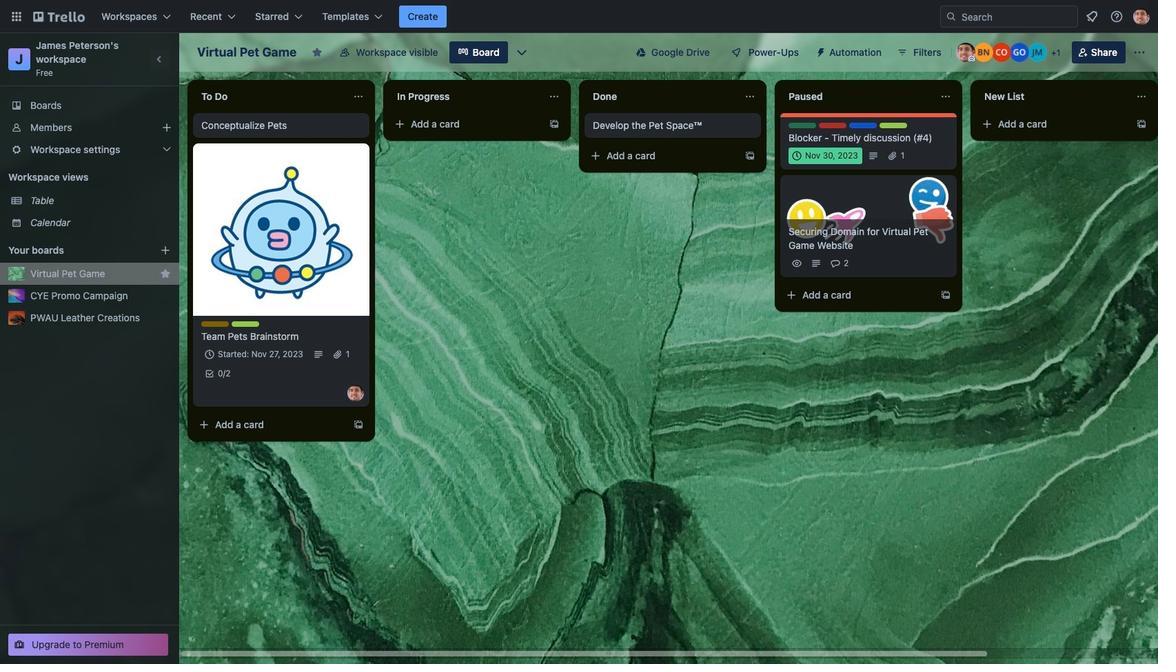 Task type: vqa. For each thing, say whether or not it's contained in the screenshot.
color: red, title: "blocker" Element
yes



Task type: describe. For each thing, give the bounding box(es) containing it.
sm image
[[811, 41, 830, 61]]

color: bold lime, title: "team task" element
[[232, 321, 259, 327]]

1 vertical spatial create from template… image
[[941, 290, 952, 301]]

color: blue, title: "fyi" element
[[850, 123, 877, 128]]

Board name text field
[[190, 41, 304, 63]]

starred icon image
[[160, 268, 171, 279]]

2 vertical spatial create from template… image
[[353, 419, 364, 430]]

color: yellow, title: none image
[[201, 321, 229, 327]]

gary orlando (garyorlando) image
[[1010, 43, 1030, 62]]

this member is an admin of this board. image
[[969, 56, 975, 62]]

show menu image
[[1133, 46, 1147, 59]]

star or unstar board image
[[312, 47, 323, 58]]

0 vertical spatial create from template… image
[[549, 119, 560, 130]]

color: red, title: "blocker" element
[[819, 123, 847, 128]]

0 notifications image
[[1084, 8, 1101, 25]]

add board image
[[160, 245, 171, 256]]



Task type: locate. For each thing, give the bounding box(es) containing it.
None text field
[[389, 86, 544, 108], [781, 86, 935, 108], [977, 86, 1131, 108], [389, 86, 544, 108], [781, 86, 935, 108], [977, 86, 1131, 108]]

2 horizontal spatial create from template… image
[[745, 150, 756, 161]]

primary element
[[0, 0, 1159, 33]]

create from template… image
[[549, 119, 560, 130], [745, 150, 756, 161], [353, 419, 364, 430]]

customize views image
[[515, 46, 529, 59]]

james peterson (jamespeterson93) image
[[1134, 8, 1151, 25], [348, 385, 364, 401]]

search image
[[946, 11, 957, 22]]

laugh image
[[905, 173, 954, 222]]

None checkbox
[[789, 148, 863, 164]]

open information menu image
[[1111, 10, 1124, 23]]

christina overa (christinaovera) image
[[992, 43, 1012, 62]]

james peterson (jamespeterson93) image
[[957, 43, 976, 62]]

1 horizontal spatial create from template… image
[[1137, 119, 1148, 130]]

color: bold lime, title: none image
[[880, 123, 908, 128]]

1 horizontal spatial james peterson (jamespeterson93) image
[[1134, 8, 1151, 25]]

0 vertical spatial create from template… image
[[1137, 119, 1148, 130]]

ben nelson (bennelson96) image
[[975, 43, 994, 62]]

None text field
[[193, 86, 348, 108], [585, 86, 739, 108], [193, 86, 348, 108], [585, 86, 739, 108]]

jeremy miller (jeremymiller198) image
[[1028, 43, 1048, 62]]

workspace navigation collapse icon image
[[150, 50, 170, 69]]

color: green, title: "goal" element
[[789, 123, 817, 128]]

create from template… image
[[1137, 119, 1148, 130], [941, 290, 952, 301]]

Search field
[[957, 7, 1078, 26]]

1 vertical spatial create from template… image
[[745, 150, 756, 161]]

your boards with 3 items element
[[8, 242, 139, 259]]

back to home image
[[33, 6, 85, 28]]

0 horizontal spatial james peterson (jamespeterson93) image
[[348, 385, 364, 401]]

google drive icon image
[[637, 48, 646, 57]]

0 horizontal spatial create from template… image
[[941, 290, 952, 301]]

1 horizontal spatial create from template… image
[[549, 119, 560, 130]]

0 horizontal spatial create from template… image
[[353, 419, 364, 430]]

0 vertical spatial james peterson (jamespeterson93) image
[[1134, 8, 1151, 25]]

1 vertical spatial james peterson (jamespeterson93) image
[[348, 385, 364, 401]]



